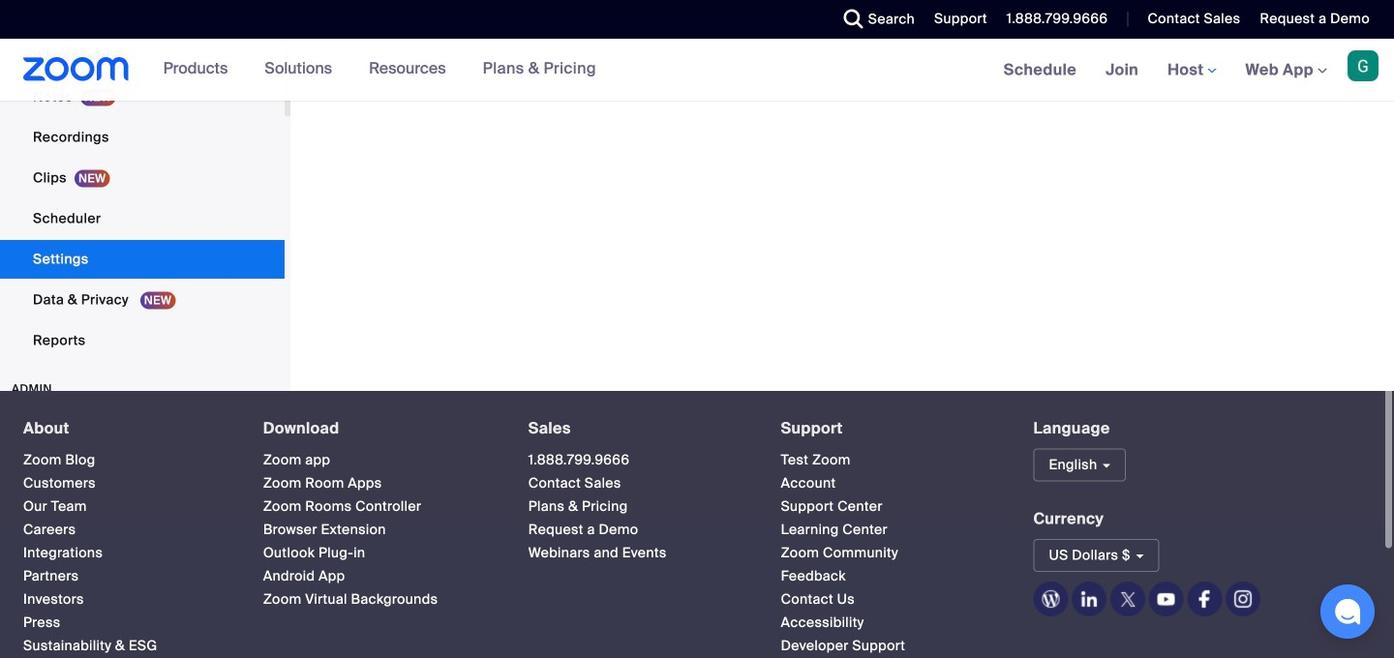Task type: describe. For each thing, give the bounding box(es) containing it.
open chat image
[[1334, 598, 1362, 626]]

side navigation navigation
[[0, 0, 291, 416]]

1 heading from the left
[[23, 420, 228, 437]]

profile picture image
[[1348, 50, 1379, 81]]

meetings navigation
[[989, 39, 1394, 102]]

4 heading from the left
[[781, 420, 999, 437]]



Task type: vqa. For each thing, say whether or not it's contained in the screenshot.
Show Host Key Image
no



Task type: locate. For each thing, give the bounding box(es) containing it.
3 heading from the left
[[528, 420, 746, 437]]

heading
[[23, 420, 228, 437], [263, 420, 494, 437], [528, 420, 746, 437], [781, 420, 999, 437]]

2 heading from the left
[[263, 420, 494, 437]]

main content main content
[[291, 0, 1394, 391]]

personal menu menu
[[0, 0, 285, 362]]

zoom logo image
[[23, 57, 129, 81]]

banner
[[0, 39, 1394, 102]]

product information navigation
[[149, 39, 611, 101]]



